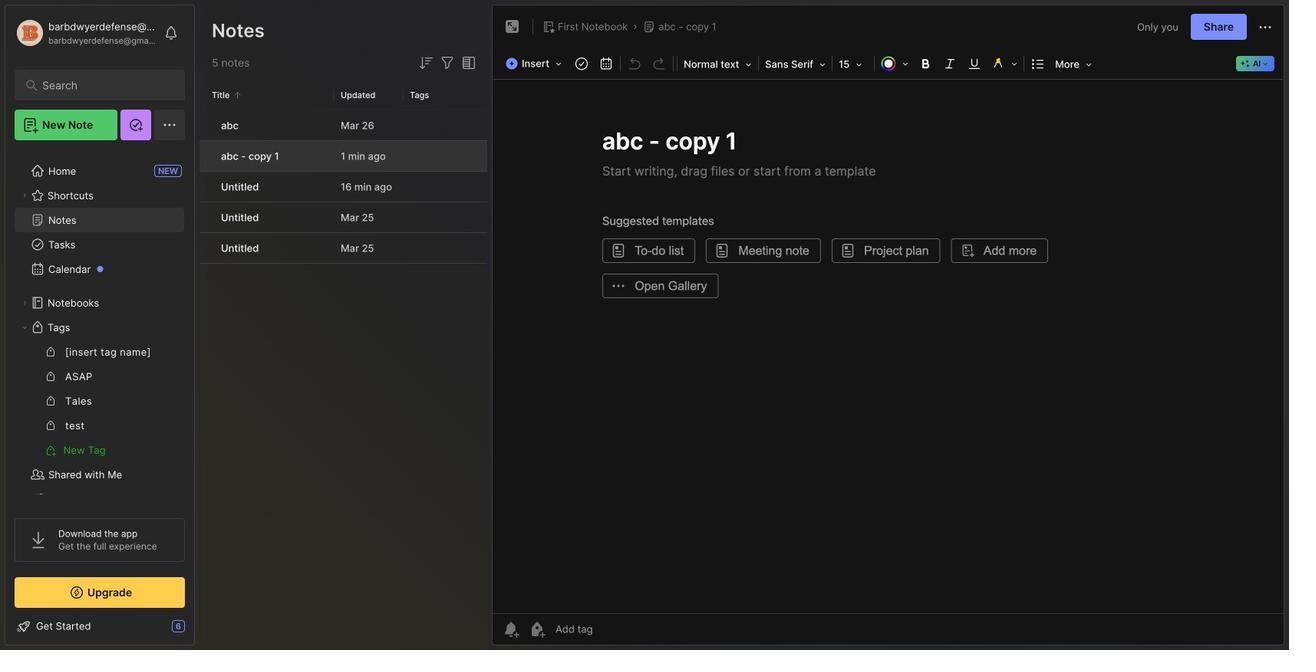 Task type: describe. For each thing, give the bounding box(es) containing it.
Font family field
[[761, 54, 831, 75]]

Font color field
[[877, 53, 913, 74]]

Help and Learning task checklist field
[[5, 615, 194, 639]]

group inside the main element
[[15, 340, 184, 463]]

add tag image
[[528, 621, 546, 639]]

Add filters field
[[438, 54, 457, 72]]

Search text field
[[42, 78, 165, 93]]

calendar event image
[[596, 53, 617, 74]]

main element
[[0, 0, 200, 651]]

click to collapse image
[[194, 622, 205, 641]]

More field
[[1051, 54, 1097, 75]]

Note Editor text field
[[493, 79, 1284, 614]]

expand note image
[[503, 18, 522, 36]]

5 cell from the top
[[200, 233, 212, 263]]

add a reminder image
[[502, 621, 520, 639]]



Task type: vqa. For each thing, say whether or not it's contained in the screenshot.
close image
no



Task type: locate. For each thing, give the bounding box(es) containing it.
group
[[15, 340, 184, 463]]

Account field
[[15, 18, 157, 48]]

expand notebooks image
[[20, 299, 29, 308]]

Add tag field
[[554, 623, 669, 637]]

italic image
[[940, 53, 961, 74]]

Heading level field
[[679, 54, 757, 75]]

View options field
[[457, 54, 478, 72]]

tree inside the main element
[[5, 150, 194, 546]]

None search field
[[42, 76, 165, 94]]

Highlight field
[[987, 53, 1022, 74]]

Font size field
[[834, 54, 873, 75]]

tree
[[5, 150, 194, 546]]

row group
[[200, 111, 487, 265]]

Insert field
[[502, 53, 570, 74]]

add filters image
[[438, 54, 457, 72]]

task image
[[571, 53, 593, 74]]

cell
[[200, 111, 212, 140], [200, 141, 212, 171], [200, 172, 212, 202], [200, 203, 212, 233], [200, 233, 212, 263]]

More actions field
[[1256, 17, 1275, 37]]

1 cell from the top
[[200, 111, 212, 140]]

2 cell from the top
[[200, 141, 212, 171]]

expand tags image
[[20, 323, 29, 332]]

Sort options field
[[417, 54, 435, 72]]

more actions image
[[1256, 18, 1275, 37]]

3 cell from the top
[[200, 172, 212, 202]]

bold image
[[915, 53, 936, 74]]

bulleted list image
[[1028, 53, 1049, 74]]

none search field inside the main element
[[42, 76, 165, 94]]

note window element
[[492, 5, 1285, 650]]

underline image
[[964, 53, 986, 74]]

4 cell from the top
[[200, 203, 212, 233]]



